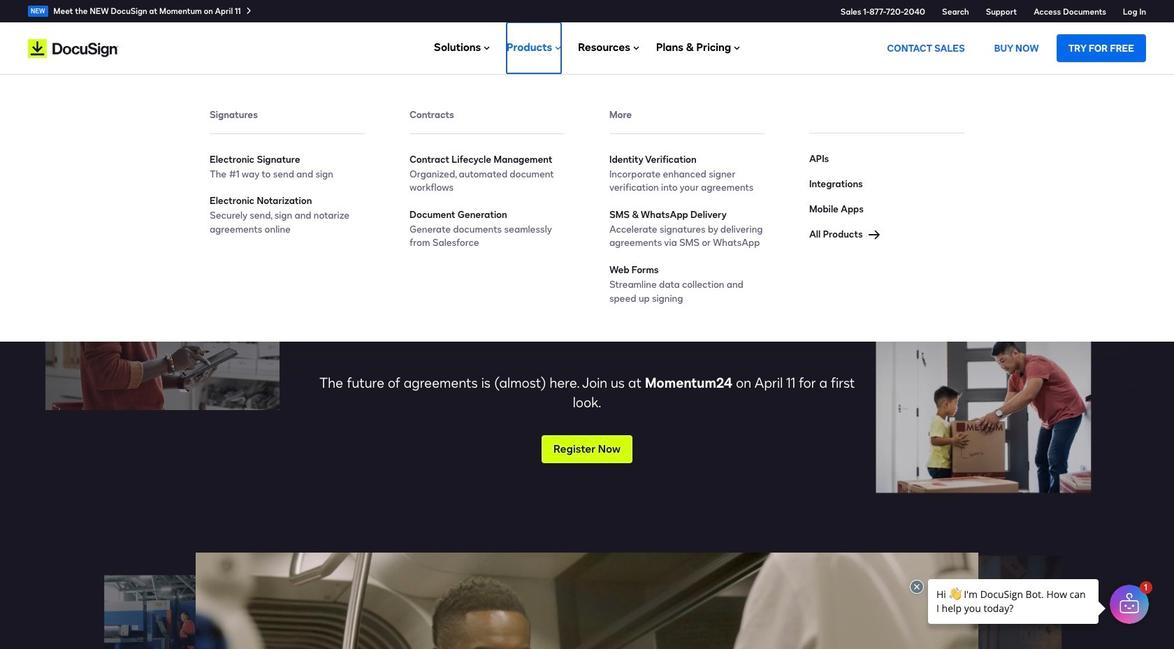 Task type: describe. For each thing, give the bounding box(es) containing it.
a woman assembles a piece of furniture in a workshop. image
[[846, 556, 1061, 649]]

resource navigation element
[[0, 0, 1174, 22]]

woman in bakery holds up two loaves of bread. image
[[920, 55, 1126, 229]]

man uses a computer on the floor of a manufacturing plant. image
[[105, 575, 235, 649]]



Task type: locate. For each thing, give the bounding box(es) containing it.
a father and his young son hold a cardboard moving box. image
[[876, 334, 1091, 493]]



Task type: vqa. For each thing, say whether or not it's contained in the screenshot.
a father and his young son hold a cardboard moving box. image
yes



